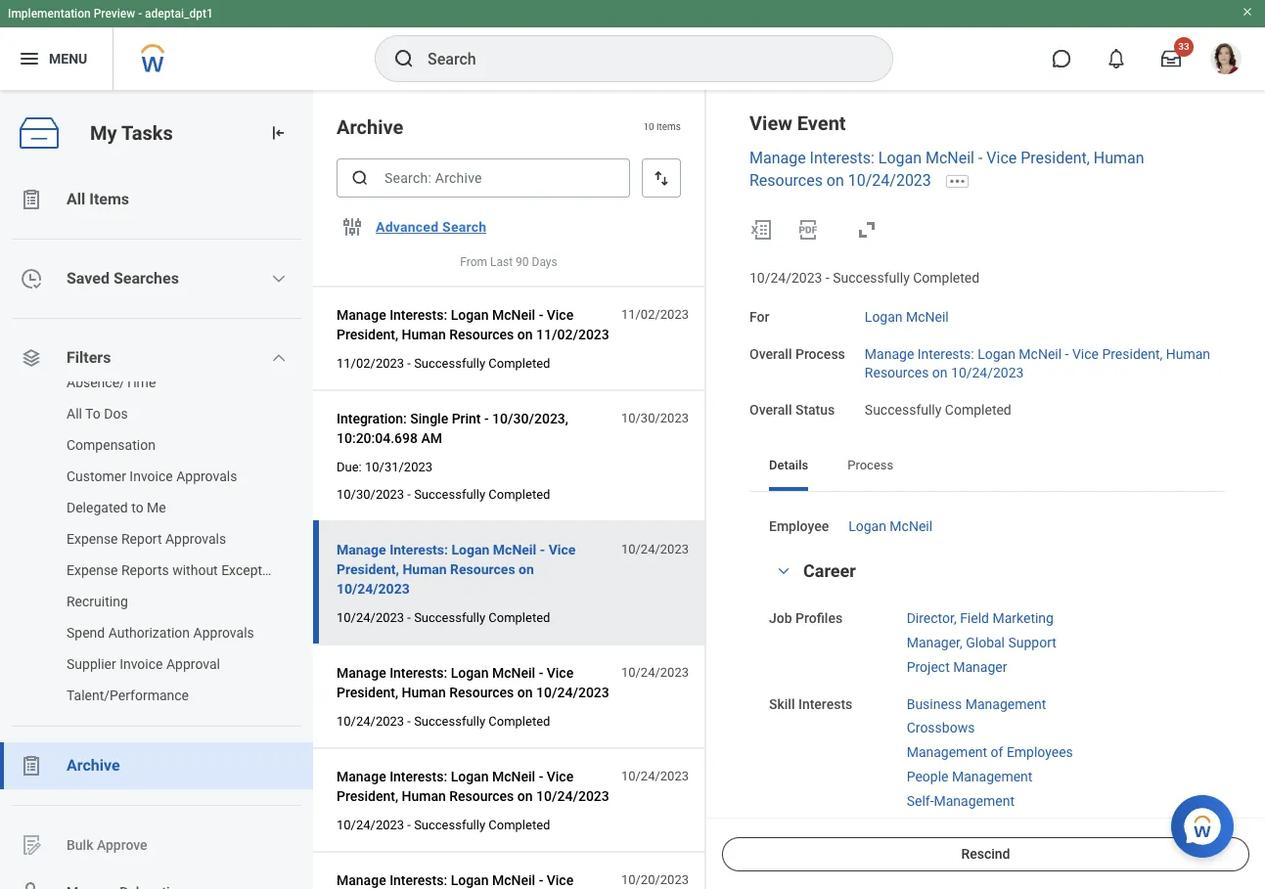 Task type: vqa. For each thing, say whether or not it's contained in the screenshot.
Vice corresponding to 1st Manage Interests: Logan McNeil - Vice President, Human Resources on 10/24/2023 button from the top
yes



Task type: locate. For each thing, give the bounding box(es) containing it.
all inside button
[[67, 406, 82, 422]]

management up the workplace management link at the right bottom of the page
[[934, 793, 1015, 809]]

1 clipboard image from the top
[[20, 188, 43, 211]]

archive up search icon
[[337, 115, 404, 139]]

chevron down image left career
[[772, 565, 796, 579]]

1 items selected list from the top
[[907, 607, 1088, 677]]

logan mcneil for 10/24/2023 - successfully completed
[[865, 309, 949, 324]]

0 vertical spatial manage interests: logan mcneil - vice president, human resources on 10/24/2023 button
[[337, 538, 611, 601]]

implementation
[[8, 7, 91, 21]]

0 vertical spatial invoice
[[130, 469, 173, 484]]

0 vertical spatial process
[[796, 347, 845, 362]]

11/02/2023 for 11/02/2023
[[621, 307, 689, 322]]

expense up 'recruiting'
[[67, 563, 118, 578]]

management down management of employees
[[952, 769, 1033, 785]]

invoice down spend authorization approvals button
[[120, 657, 163, 672]]

process up the status
[[796, 347, 845, 362]]

2 vertical spatial approvals
[[193, 625, 254, 641]]

2 expense from the top
[[67, 563, 118, 578]]

0 vertical spatial 11/02/2023
[[621, 307, 689, 322]]

1 vertical spatial manage interests: logan mcneil - vice president, human resources on 10/24/2023 link
[[865, 343, 1211, 381]]

human inside manage interests: logan mcneil - vice president, human resources on 11/02/2023
[[402, 327, 446, 343]]

1 vertical spatial expense
[[67, 563, 118, 578]]

1 vertical spatial all
[[67, 406, 82, 422]]

human
[[1094, 149, 1145, 168], [402, 327, 446, 343], [1166, 347, 1211, 362], [403, 562, 447, 578], [402, 685, 446, 701], [402, 789, 446, 805]]

president, for second "manage interests: logan mcneil - vice president, human resources on 10/24/2023" button from the bottom of the item list element
[[337, 685, 398, 701]]

1 vertical spatial 10/30/2023
[[337, 487, 404, 502]]

people management
[[907, 769, 1033, 785]]

my tasks
[[90, 121, 173, 144]]

vice for manage interests: logan mcneil - vice button
[[547, 873, 574, 889]]

approvals
[[176, 469, 237, 484], [165, 531, 226, 547], [193, 625, 254, 641]]

1 vertical spatial items selected list
[[907, 692, 1105, 835]]

management of employees
[[907, 745, 1074, 761]]

career group
[[769, 560, 1207, 890]]

chevron down image inside "career" group
[[772, 565, 796, 579]]

filters button
[[0, 335, 313, 382]]

expense report approvals button
[[0, 524, 294, 555]]

all left to
[[67, 406, 82, 422]]

chevron down image down chevron down icon
[[271, 350, 287, 366]]

skill interests
[[769, 696, 853, 712]]

due: 10/31/2023
[[337, 460, 433, 475]]

expense reports without exceptions
[[67, 563, 288, 578]]

0 vertical spatial manage interests: logan mcneil - vice president, human resources on 10/24/2023 link
[[750, 149, 1145, 190]]

1 all from the top
[[67, 190, 85, 208]]

logan inside manage interests: logan mcneil - vice president, human resources on 11/02/2023
[[451, 307, 489, 323]]

clipboard image up rename image at bottom left
[[20, 755, 43, 778]]

director,
[[907, 611, 957, 627]]

2 overall from the top
[[750, 402, 792, 418]]

0 vertical spatial approvals
[[176, 469, 237, 484]]

overall left the status
[[750, 402, 792, 418]]

resources
[[750, 172, 823, 190], [449, 327, 514, 343], [865, 365, 929, 381], [450, 562, 515, 578], [449, 685, 514, 701], [449, 789, 514, 805]]

logan mcneil up career
[[849, 518, 933, 534]]

workplace management link
[[907, 814, 1055, 833]]

archive inside button
[[67, 757, 120, 775]]

clipboard image
[[20, 188, 43, 211], [20, 755, 43, 778]]

0 vertical spatial clipboard image
[[20, 188, 43, 211]]

compensation button
[[0, 430, 294, 461]]

human for third "manage interests: logan mcneil - vice president, human resources on 10/24/2023" button
[[402, 789, 446, 805]]

search
[[442, 219, 487, 235]]

list containing absence/time
[[0, 367, 313, 712]]

employee
[[769, 518, 829, 534]]

interests: inside manage interests: logan mcneil - vice
[[390, 873, 447, 889]]

1 vertical spatial chevron down image
[[772, 565, 796, 579]]

expense reports without exceptions button
[[0, 555, 294, 586]]

supplier invoice approval
[[67, 657, 220, 672]]

1 overall from the top
[[750, 347, 792, 362]]

on for manage interests: logan mcneil - vice president, human resources on 11/02/2023 button
[[518, 327, 533, 343]]

reports
[[121, 563, 169, 578]]

10/30/2023
[[621, 411, 689, 426], [337, 487, 404, 502]]

-
[[138, 7, 142, 21], [979, 149, 983, 168], [826, 270, 830, 286], [539, 307, 543, 323], [1065, 347, 1069, 362], [407, 356, 411, 371], [484, 411, 489, 427], [407, 487, 411, 502], [540, 542, 545, 558], [407, 611, 411, 625], [539, 666, 543, 681], [407, 715, 411, 729], [539, 769, 543, 785], [407, 818, 411, 833], [539, 873, 543, 889]]

overall status element
[[865, 390, 1012, 419]]

2 all from the top
[[67, 406, 82, 422]]

president,
[[1021, 149, 1090, 168], [337, 327, 398, 343], [1102, 347, 1163, 362], [337, 562, 399, 578], [337, 685, 398, 701], [337, 789, 398, 805]]

me
[[147, 500, 166, 516]]

10:20:04.698
[[337, 431, 418, 446]]

self-management
[[907, 793, 1015, 809]]

1 vertical spatial logan mcneil link
[[849, 514, 933, 534]]

0 horizontal spatial 10/30/2023
[[337, 487, 404, 502]]

crossbows link
[[907, 717, 975, 736]]

10/30/2023 for 10/30/2023 - successfully completed
[[337, 487, 404, 502]]

interests: for manage interests: logan mcneil - vice button
[[390, 873, 447, 889]]

mcneil inside manage interests: logan mcneil - vice
[[492, 873, 536, 889]]

33 button
[[1150, 37, 1194, 80]]

1 horizontal spatial 10/30/2023
[[621, 411, 689, 426]]

menu button
[[0, 27, 113, 90]]

clipboard image for all items
[[20, 188, 43, 211]]

management down crossbows
[[907, 745, 988, 761]]

director, field marketing
[[907, 611, 1054, 627]]

mcneil inside manage interests: logan mcneil - vice president, human resources on 11/02/2023
[[492, 307, 536, 323]]

0 vertical spatial all
[[67, 190, 85, 208]]

profiles
[[796, 611, 843, 627]]

1 vertical spatial invoice
[[120, 657, 163, 672]]

interests: for third "manage interests: logan mcneil - vice president, human resources on 10/24/2023" button
[[390, 769, 447, 785]]

list
[[0, 176, 313, 890], [0, 367, 313, 712]]

logan mcneil
[[865, 309, 949, 324], [849, 518, 933, 534]]

report
[[121, 531, 162, 547]]

skill
[[769, 696, 795, 712]]

11/02/2023
[[621, 307, 689, 322], [536, 327, 610, 343], [337, 356, 404, 371]]

manage interests: logan mcneil - vice button
[[337, 869, 611, 890]]

0 vertical spatial overall
[[750, 347, 792, 362]]

1 vertical spatial logan mcneil
[[849, 518, 933, 534]]

interests: for manage interests: logan mcneil - vice president, human resources on 11/02/2023 button
[[390, 307, 447, 323]]

0 vertical spatial archive
[[337, 115, 404, 139]]

0 vertical spatial items selected list
[[907, 607, 1088, 677]]

Search: Archive text field
[[337, 159, 630, 198]]

logan mcneil link down fullscreen icon
[[865, 305, 949, 324]]

chevron down image
[[271, 350, 287, 366], [772, 565, 796, 579]]

0 vertical spatial expense
[[67, 531, 118, 547]]

logan mcneil link up career
[[849, 514, 933, 534]]

items selected list containing director, field marketing
[[907, 607, 1088, 677]]

items selected list for skill interests
[[907, 692, 1105, 835]]

compensation
[[67, 437, 156, 453]]

logan
[[879, 149, 922, 168], [451, 307, 489, 323], [865, 309, 903, 324], [978, 347, 1016, 362], [849, 518, 887, 534], [452, 542, 490, 558], [451, 666, 489, 681], [451, 769, 489, 785], [451, 873, 489, 889]]

all left the items
[[67, 190, 85, 208]]

justify image
[[18, 47, 41, 70]]

2 items selected list from the top
[[907, 692, 1105, 835]]

searches
[[113, 269, 179, 288]]

fullscreen image
[[855, 218, 879, 242]]

clipboard image left all items
[[20, 188, 43, 211]]

Search Workday  search field
[[428, 37, 852, 80]]

approvals for expense report approvals
[[165, 531, 226, 547]]

1 vertical spatial 11/02/2023
[[536, 327, 610, 343]]

menu banner
[[0, 0, 1265, 90]]

marketing
[[993, 611, 1054, 627]]

manage inside manage interests: logan mcneil - vice
[[337, 873, 386, 889]]

items selected list containing business management
[[907, 692, 1105, 835]]

2 horizontal spatial 11/02/2023
[[621, 307, 689, 322]]

close environment banner image
[[1242, 6, 1254, 18]]

tab list containing details
[[750, 444, 1226, 491]]

0 vertical spatial 10/30/2023
[[621, 411, 689, 426]]

on inside manage interests: logan mcneil - vice president, human resources on 11/02/2023
[[518, 327, 533, 343]]

resources inside manage interests: logan mcneil - vice president, human resources on 11/02/2023
[[449, 327, 514, 343]]

1 vertical spatial archive
[[67, 757, 120, 775]]

expense report approvals
[[67, 531, 226, 547]]

vice inside manage interests: logan mcneil - vice
[[547, 873, 574, 889]]

overall for overall process
[[750, 347, 792, 362]]

0 vertical spatial logan mcneil
[[865, 309, 949, 324]]

1 vertical spatial clipboard image
[[20, 755, 43, 778]]

1 vertical spatial overall
[[750, 402, 792, 418]]

project manager link
[[907, 656, 1008, 675]]

interests: for second "manage interests: logan mcneil - vice president, human resources on 10/24/2023" button from the bottom of the item list element
[[390, 666, 447, 681]]

1 expense from the top
[[67, 531, 118, 547]]

logan mcneil up overall status element
[[865, 309, 949, 324]]

management down manager
[[966, 696, 1046, 712]]

0 vertical spatial logan mcneil link
[[865, 305, 949, 324]]

approvals up delegated to me 'button'
[[176, 469, 237, 484]]

manager
[[953, 659, 1008, 675]]

1 vertical spatial approvals
[[165, 531, 226, 547]]

items selected list
[[907, 607, 1088, 677], [907, 692, 1105, 835]]

human for manage interests: logan mcneil - vice president, human resources on 11/02/2023 button
[[402, 327, 446, 343]]

status
[[796, 402, 835, 418]]

manage interests: logan mcneil - vice president, human resources on 10/24/2023 link
[[750, 149, 1145, 190], [865, 343, 1211, 381]]

list containing all items
[[0, 176, 313, 890]]

approvals up without
[[165, 531, 226, 547]]

1 horizontal spatial archive
[[337, 115, 404, 139]]

customer
[[67, 469, 126, 484]]

overall down for
[[750, 347, 792, 362]]

my tasks element
[[0, 90, 313, 890]]

0 horizontal spatial archive
[[67, 757, 120, 775]]

on
[[827, 172, 844, 190], [518, 327, 533, 343], [933, 365, 948, 381], [519, 562, 534, 578], [518, 685, 533, 701], [518, 789, 533, 805]]

2 manage interests: logan mcneil - vice president, human resources on 10/24/2023 button from the top
[[337, 662, 611, 705]]

manage interests: logan mcneil - vice president, human resources on 10/24/2023 for third "manage interests: logan mcneil - vice president, human resources on 10/24/2023" button
[[337, 769, 610, 805]]

spend authorization approvals button
[[0, 618, 294, 649]]

2 vertical spatial manage interests: logan mcneil - vice president, human resources on 10/24/2023 button
[[337, 765, 611, 808]]

0 horizontal spatial chevron down image
[[271, 350, 287, 366]]

1 list from the top
[[0, 176, 313, 890]]

archive down talent/performance
[[67, 757, 120, 775]]

expense
[[67, 531, 118, 547], [67, 563, 118, 578]]

10/24/2023 - successfully completed for second "manage interests: logan mcneil - vice president, human resources on 10/24/2023" button from the bottom of the item list element
[[337, 715, 550, 729]]

management for workplace
[[975, 818, 1055, 833]]

clipboard image inside archive button
[[20, 755, 43, 778]]

all inside all items button
[[67, 190, 85, 208]]

all to dos
[[67, 406, 128, 422]]

2 clipboard image from the top
[[20, 755, 43, 778]]

- inside 'integration: single print - 10/30/2023, 10:20:04.698 am'
[[484, 411, 489, 427]]

vice inside manage interests: logan mcneil - vice president, human resources on 11/02/2023
[[547, 307, 574, 323]]

chevron down image
[[271, 271, 287, 287]]

all
[[67, 190, 85, 208], [67, 406, 82, 422]]

management up rescind
[[975, 818, 1055, 833]]

vice for third "manage interests: logan mcneil - vice president, human resources on 10/24/2023" button
[[547, 769, 574, 785]]

overall for overall status
[[750, 402, 792, 418]]

profile logan mcneil image
[[1211, 43, 1242, 78]]

interests: inside manage interests: logan mcneil - vice president, human resources on 11/02/2023
[[390, 307, 447, 323]]

to
[[131, 500, 144, 516]]

1 horizontal spatial 11/02/2023
[[536, 327, 610, 343]]

manage for manage interests: logan mcneil - vice president, human resources on 11/02/2023 button
[[337, 307, 386, 323]]

days
[[532, 255, 558, 269]]

1 horizontal spatial process
[[848, 458, 894, 472]]

2 list from the top
[[0, 367, 313, 712]]

process right details
[[848, 458, 894, 472]]

president, inside manage interests: logan mcneil - vice president, human resources on 11/02/2023
[[337, 327, 398, 343]]

customer invoice approvals button
[[0, 461, 294, 492]]

manager, global support
[[907, 635, 1057, 651]]

details
[[769, 458, 809, 472]]

10/24/2023
[[848, 172, 932, 190], [750, 270, 823, 286], [951, 365, 1024, 381], [621, 542, 689, 557], [337, 581, 410, 597], [337, 611, 404, 625], [621, 666, 689, 680], [536, 685, 610, 701], [337, 715, 404, 729], [621, 769, 689, 784], [536, 789, 610, 805], [337, 818, 404, 833]]

integration: single print - 10/30/2023, 10:20:04.698 am
[[337, 411, 569, 446]]

approvals up approval
[[193, 625, 254, 641]]

11/02/2023 inside manage interests: logan mcneil - vice president, human resources on 11/02/2023
[[536, 327, 610, 343]]

people
[[907, 769, 949, 785]]

invoice
[[130, 469, 173, 484], [120, 657, 163, 672]]

approve
[[97, 837, 147, 853]]

item list element
[[313, 90, 707, 890]]

resources for manage interests: logan mcneil - vice president, human resources on 11/02/2023 button
[[449, 327, 514, 343]]

0 horizontal spatial 11/02/2023
[[337, 356, 404, 371]]

1 vertical spatial manage interests: logan mcneil - vice president, human resources on 10/24/2023 button
[[337, 662, 611, 705]]

perspective image
[[20, 346, 43, 370]]

logan mcneil link for process
[[849, 514, 933, 534]]

clipboard image inside all items button
[[20, 188, 43, 211]]

invoice down compensation button
[[130, 469, 173, 484]]

tab list
[[750, 444, 1226, 491]]

process
[[796, 347, 845, 362], [848, 458, 894, 472]]

successfully inside overall status element
[[865, 402, 942, 418]]

10/24/2023 - successfully completed for 1st "manage interests: logan mcneil - vice president, human resources on 10/24/2023" button from the top of the item list element
[[337, 611, 550, 625]]

rescind
[[962, 847, 1011, 862]]

authorization
[[108, 625, 190, 641]]

manage inside manage interests: logan mcneil - vice president, human resources on 11/02/2023
[[337, 307, 386, 323]]

manage interests: logan mcneil - vice president, human resources on 10/24/2023 for second "manage interests: logan mcneil - vice president, human resources on 10/24/2023" button from the bottom of the item list element
[[337, 666, 610, 701]]

expense down delegated
[[67, 531, 118, 547]]

delegated to me button
[[0, 492, 294, 524]]

vice for second "manage interests: logan mcneil - vice president, human resources on 10/24/2023" button from the bottom of the item list element
[[547, 666, 574, 681]]

rename image
[[20, 834, 43, 857]]

overall process
[[750, 347, 845, 362]]

all for all to dos
[[67, 406, 82, 422]]

global
[[966, 635, 1005, 651]]

1 horizontal spatial chevron down image
[[772, 565, 796, 579]]

am
[[421, 431, 442, 446]]

2 vertical spatial 11/02/2023
[[337, 356, 404, 371]]



Task type: describe. For each thing, give the bounding box(es) containing it.
delegated
[[67, 500, 128, 516]]

inbox large image
[[1162, 49, 1181, 69]]

items selected list for job profiles
[[907, 607, 1088, 677]]

overall status
[[750, 402, 835, 418]]

integration:
[[337, 411, 407, 427]]

bulk
[[67, 837, 93, 853]]

without
[[172, 563, 218, 578]]

advanced search
[[376, 219, 487, 235]]

delegated to me
[[67, 500, 166, 516]]

logan inside manage interests: logan mcneil - vice
[[451, 873, 489, 889]]

archive inside item list element
[[337, 115, 404, 139]]

bulk approve link
[[0, 822, 313, 869]]

approvals for customer invoice approvals
[[176, 469, 237, 484]]

manage interests: logan mcneil - vice president, human resources on 11/02/2023
[[337, 307, 610, 343]]

business
[[907, 696, 962, 712]]

- inside manage interests: logan mcneil - vice
[[539, 873, 543, 889]]

management of employees link
[[907, 741, 1074, 761]]

customer invoice approvals
[[67, 469, 237, 484]]

successfully completed
[[865, 402, 1012, 418]]

absence/time button
[[0, 367, 294, 398]]

expense for expense reports without exceptions
[[67, 563, 118, 578]]

- inside manage interests: logan mcneil - vice president, human resources on 11/02/2023
[[539, 307, 543, 323]]

search image
[[350, 168, 370, 188]]

integration: single print - 10/30/2023, 10:20:04.698 am button
[[337, 407, 611, 450]]

talent/performance button
[[0, 680, 294, 712]]

management for people
[[952, 769, 1033, 785]]

field
[[960, 611, 989, 627]]

all to dos button
[[0, 398, 294, 430]]

business management link
[[907, 692, 1046, 712]]

project
[[907, 659, 950, 675]]

export to excel image
[[750, 218, 773, 242]]

11/02/2023 for 11/02/2023 - successfully completed
[[337, 356, 404, 371]]

spend authorization approvals
[[67, 625, 254, 641]]

items
[[89, 190, 129, 208]]

resources for 1st "manage interests: logan mcneil - vice president, human resources on 10/24/2023" button from the top of the item list element
[[450, 562, 515, 578]]

resources for second "manage interests: logan mcneil - vice president, human resources on 10/24/2023" button from the bottom of the item list element
[[449, 685, 514, 701]]

exceptions
[[221, 563, 288, 578]]

manage interests: logan mcneil - vice president, human resources on 10/24/2023 for 1st "manage interests: logan mcneil - vice president, human resources on 10/24/2023" button from the top of the item list element
[[337, 542, 576, 597]]

configure image
[[341, 215, 364, 239]]

people management link
[[907, 765, 1033, 785]]

workplace
[[907, 818, 971, 833]]

from
[[460, 255, 487, 269]]

- inside menu banner
[[138, 7, 142, 21]]

manager, global support link
[[907, 631, 1057, 651]]

filters
[[67, 348, 111, 367]]

last
[[490, 255, 513, 269]]

adeptai_dpt1
[[145, 7, 213, 21]]

rescind button
[[722, 838, 1250, 872]]

on for 1st "manage interests: logan mcneil - vice president, human resources on 10/24/2023" button from the top of the item list element
[[519, 562, 534, 578]]

clipboard image for archive
[[20, 755, 43, 778]]

career
[[804, 561, 856, 582]]

implementation preview -   adeptai_dpt1
[[8, 7, 213, 21]]

saved searches
[[67, 269, 179, 288]]

supplier invoice approval button
[[0, 649, 294, 680]]

search image
[[392, 47, 416, 70]]

transformation import image
[[268, 123, 288, 143]]

interests
[[799, 696, 853, 712]]

sort image
[[652, 168, 671, 188]]

crossbows
[[907, 721, 975, 736]]

10/30/2023 for 10/30/2023
[[621, 411, 689, 426]]

on for second "manage interests: logan mcneil - vice president, human resources on 10/24/2023" button from the bottom of the item list element
[[518, 685, 533, 701]]

resources for third "manage interests: logan mcneil - vice president, human resources on 10/24/2023" button
[[449, 789, 514, 805]]

manage for 1st "manage interests: logan mcneil - vice president, human resources on 10/24/2023" button from the top of the item list element
[[337, 542, 386, 558]]

for
[[750, 309, 770, 324]]

employees
[[1007, 745, 1074, 761]]

notifications large image
[[1107, 49, 1127, 69]]

approvals for spend authorization approvals
[[193, 625, 254, 641]]

manage for second "manage interests: logan mcneil - vice president, human resources on 10/24/2023" button from the bottom of the item list element
[[337, 666, 386, 681]]

due:
[[337, 460, 362, 475]]

preview
[[94, 7, 135, 21]]

vice for manage interests: logan mcneil - vice president, human resources on 11/02/2023 button
[[547, 307, 574, 323]]

view
[[750, 112, 793, 135]]

president, for third "manage interests: logan mcneil - vice president, human resources on 10/24/2023" button
[[337, 789, 398, 805]]

logan mcneil link for 10/24/2023 - successfully completed
[[865, 305, 949, 324]]

supplier
[[67, 657, 116, 672]]

bulk approve
[[67, 837, 147, 853]]

human for second "manage interests: logan mcneil - vice president, human resources on 10/24/2023" button from the bottom of the item list element
[[402, 685, 446, 701]]

single
[[410, 411, 448, 427]]

business management
[[907, 696, 1046, 712]]

manage interests: logan mcneil - vice president, human resources on 10/24/2023 link for process
[[865, 343, 1211, 381]]

self-management link
[[907, 789, 1015, 809]]

view event
[[750, 112, 846, 135]]

spend
[[67, 625, 105, 641]]

advanced search button
[[368, 207, 495, 247]]

event
[[798, 112, 846, 135]]

10/24/2023 - successfully completed for third "manage interests: logan mcneil - vice president, human resources on 10/24/2023" button
[[337, 818, 550, 833]]

career button
[[804, 561, 856, 582]]

clock check image
[[20, 267, 43, 291]]

manage interests: logan mcneil - vice president, human resources on 10/24/2023 link for event
[[750, 149, 1145, 190]]

33
[[1179, 41, 1190, 52]]

manage for manage interests: logan mcneil - vice button
[[337, 873, 386, 889]]

logan mcneil for process
[[849, 518, 933, 534]]

saved searches button
[[0, 255, 313, 302]]

vice for 1st "manage interests: logan mcneil - vice president, human resources on 10/24/2023" button from the top of the item list element
[[549, 542, 576, 558]]

completed inside overall status element
[[945, 402, 1012, 418]]

1 vertical spatial process
[[848, 458, 894, 472]]

to
[[85, 406, 101, 422]]

all for all items
[[67, 190, 85, 208]]

president, for manage interests: logan mcneil - vice president, human resources on 11/02/2023 button
[[337, 327, 398, 343]]

interests: for 1st "manage interests: logan mcneil - vice president, human resources on 10/24/2023" button from the top of the item list element
[[390, 542, 448, 558]]

human for 1st "manage interests: logan mcneil - vice president, human resources on 10/24/2023" button from the top of the item list element
[[403, 562, 447, 578]]

1 manage interests: logan mcneil - vice president, human resources on 10/24/2023 button from the top
[[337, 538, 611, 601]]

11/02/2023 - successfully completed
[[337, 356, 550, 371]]

recruiting button
[[0, 586, 294, 618]]

saved
[[67, 269, 110, 288]]

view printable version (pdf) image
[[797, 218, 820, 242]]

10/20/2023
[[621, 873, 689, 888]]

my
[[90, 121, 117, 144]]

tasks
[[121, 121, 173, 144]]

items
[[657, 122, 681, 132]]

manage for third "manage interests: logan mcneil - vice president, human resources on 10/24/2023" button
[[337, 769, 386, 785]]

president, for 1st "manage interests: logan mcneil - vice president, human resources on 10/24/2023" button from the top of the item list element
[[337, 562, 399, 578]]

approval
[[166, 657, 220, 672]]

director, field marketing link
[[907, 607, 1054, 627]]

support
[[1009, 635, 1057, 651]]

job
[[769, 611, 792, 627]]

management for business
[[966, 696, 1046, 712]]

0 vertical spatial chevron down image
[[271, 350, 287, 366]]

manager,
[[907, 635, 963, 651]]

invoice for approvals
[[130, 469, 173, 484]]

management for self-
[[934, 793, 1015, 809]]

expense for expense report approvals
[[67, 531, 118, 547]]

recruiting
[[67, 594, 128, 610]]

invoice for approval
[[120, 657, 163, 672]]

3 manage interests: logan mcneil - vice president, human resources on 10/24/2023 button from the top
[[337, 765, 611, 808]]

on for third "manage interests: logan mcneil - vice president, human resources on 10/24/2023" button
[[518, 789, 533, 805]]

0 horizontal spatial process
[[796, 347, 845, 362]]

90
[[516, 255, 529, 269]]

job profiles
[[769, 611, 843, 627]]

talent/performance
[[67, 688, 189, 704]]

10/30/2023,
[[492, 411, 569, 427]]

advanced
[[376, 219, 439, 235]]

user plus image
[[20, 881, 43, 890]]



